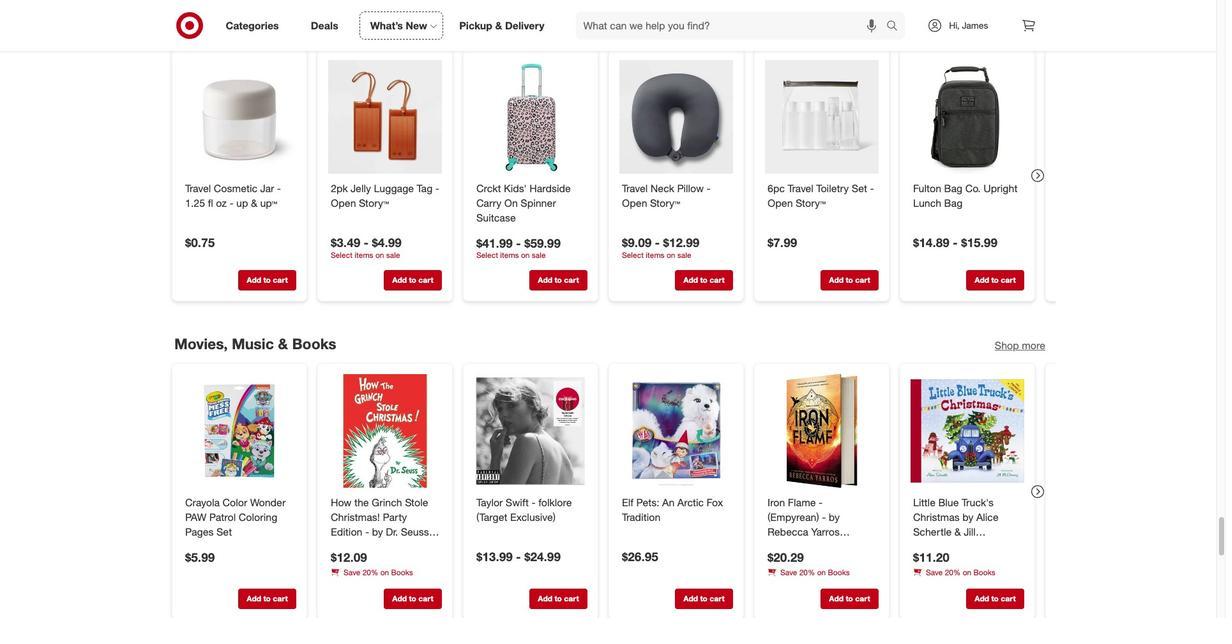 Task type: locate. For each thing, give the bounding box(es) containing it.
taylor swift - folklore (target exclusive) image
[[474, 374, 587, 488]]

2 horizontal spatial items
[[646, 250, 664, 260]]

pages
[[185, 525, 213, 538]]

$5.99
[[185, 550, 214, 564]]

20% for $12.09
[[362, 568, 378, 578]]

0 horizontal spatial (hardcover)
[[331, 540, 384, 553]]

add to cart button for crayola color wonder paw patrol coloring pages set
[[238, 589, 296, 610]]

story™ inside 2pk jelly luggage tag - open story™
[[359, 197, 389, 209]]

0 horizontal spatial story™
[[359, 197, 389, 209]]

- right $41.99
[[516, 235, 521, 250]]

2 story™ from the left
[[650, 197, 680, 209]]

0 horizontal spatial items
[[354, 250, 373, 260]]

save for $20.29
[[780, 568, 797, 578]]

& right up
[[251, 197, 257, 209]]

2 more from the top
[[1022, 339, 1045, 352]]

3 save from the left
[[926, 568, 943, 578]]

items inside $9.09 - $12.99 select items on sale
[[646, 250, 664, 260]]

1 horizontal spatial 20%
[[799, 568, 815, 578]]

iron flame - (empyrean) - by rebecca yarros (hardcover) image
[[765, 374, 879, 488]]

sale for $12.99
[[677, 250, 691, 260]]

by
[[829, 511, 840, 524], [963, 511, 973, 524], [372, 525, 383, 538]]

1 vertical spatial more
[[1022, 339, 1045, 352]]

save down $12.09
[[343, 568, 360, 578]]

carry
[[476, 197, 501, 209]]

dr.
[[386, 525, 398, 538]]

1 shop from the top
[[995, 25, 1019, 38]]

story™ down toiletry
[[796, 197, 826, 209]]

story™ for 6pc
[[796, 197, 826, 209]]

1 (hardcover) from the left
[[331, 540, 384, 553]]

select down the $3.49
[[331, 250, 352, 260]]

story™ down neck
[[650, 197, 680, 209]]

1 horizontal spatial save 20% on books button
[[767, 567, 850, 579]]

2 save from the left
[[780, 568, 797, 578]]

$13.99
[[476, 549, 513, 564]]

- right toiletry
[[870, 182, 874, 195]]

2pk jelly luggage tag - open story™ image
[[328, 60, 442, 174], [328, 60, 442, 174]]

0 horizontal spatial sale
[[386, 250, 400, 260]]

crayola
[[185, 496, 219, 509]]

&
[[495, 19, 502, 32], [251, 197, 257, 209], [278, 335, 288, 353], [954, 525, 961, 538]]

hi,
[[949, 20, 960, 31]]

1 more from the top
[[1022, 25, 1045, 38]]

$3.49 - $4.99 select items on sale
[[331, 235, 401, 260]]

1 horizontal spatial sale
[[532, 250, 546, 260]]

cart for little blue truck's christmas by alice schertle & jill mcelmurry (hardcover)
[[1001, 594, 1016, 604]]

2 shop from the top
[[995, 339, 1019, 352]]

add to cart button for taylor swift - folklore (target exclusive)
[[529, 589, 587, 610]]

3 save 20% on books button from the left
[[913, 567, 995, 579]]

pickup & delivery
[[459, 19, 545, 32]]

save down $11.20
[[926, 568, 943, 578]]

travel inside travel neck pillow - open story™
[[622, 182, 648, 195]]

items down the $3.49
[[354, 250, 373, 260]]

- inside 2pk jelly luggage tag - open story™
[[435, 182, 439, 195]]

& inside travel cosmetic jar - 1.25 fl oz - up & up™
[[251, 197, 257, 209]]

1 horizontal spatial story™
[[650, 197, 680, 209]]

What can we help you find? suggestions appear below search field
[[576, 11, 890, 40]]

cart for crayola color wonder paw patrol coloring pages set
[[273, 594, 288, 604]]

2 horizontal spatial save 20% on books
[[926, 568, 995, 578]]

2 horizontal spatial (hardcover)
[[966, 540, 1019, 553]]

add to cart for crayola color wonder paw patrol coloring pages set
[[246, 594, 288, 604]]

add to cart button for crckt kids' hardside carry on spinner suitcase
[[529, 270, 587, 291]]

20% down $20.29
[[799, 568, 815, 578]]

save 20% on books for $12.09
[[343, 568, 413, 578]]

books for $12.09
[[391, 568, 413, 578]]

set inside 6pc travel toiletry set - open story™
[[852, 182, 867, 195]]

sale down $4.99
[[386, 250, 400, 260]]

save 20% on books down $20.29
[[780, 568, 850, 578]]

$11.20
[[913, 550, 949, 564]]

1 vertical spatial luggage
[[374, 182, 414, 195]]

story™ down jelly
[[359, 197, 389, 209]]

$9.09 - $12.99 select items on sale
[[622, 235, 699, 260]]

1 save 20% on books button from the left
[[331, 567, 413, 579]]

& right pickup
[[495, 19, 502, 32]]

1 horizontal spatial luggage
[[374, 182, 414, 195]]

2 horizontal spatial by
[[963, 511, 973, 524]]

0 horizontal spatial open
[[331, 197, 356, 209]]

items down $41.99
[[500, 250, 519, 260]]

add for 6pc travel toiletry set - open story™
[[829, 275, 844, 285]]

blue
[[938, 496, 959, 509]]

- right $9.09
[[655, 235, 660, 250]]

20% down $11.20
[[945, 568, 961, 578]]

2 horizontal spatial save 20% on books button
[[913, 567, 995, 579]]

$4.99
[[372, 235, 401, 250]]

elf pets: an arctic fox tradition link
[[622, 496, 730, 525]]

by up yarros
[[829, 511, 840, 524]]

pets:
[[636, 496, 659, 509]]

select inside $9.09 - $12.99 select items on sale
[[622, 250, 644, 260]]

deals
[[311, 19, 338, 32]]

sale down $59.99
[[532, 250, 546, 260]]

- inside taylor swift - folklore (target exclusive)
[[532, 496, 536, 509]]

travel cosmetic jar - 1.25 fl oz - up & up™
[[185, 182, 281, 209]]

save
[[343, 568, 360, 578], [780, 568, 797, 578], [926, 568, 943, 578]]

sale inside $9.09 - $12.99 select items on sale
[[677, 250, 691, 260]]

little blue truck's christmas by alice schertle & jill mcelmurry (hardcover) link
[[913, 496, 1022, 553]]

to for elf pets: an arctic fox tradition
[[700, 594, 707, 604]]

open down 6pc at top
[[767, 197, 793, 209]]

0 horizontal spatial save 20% on books
[[343, 568, 413, 578]]

1 horizontal spatial save 20% on books
[[780, 568, 850, 578]]

elf pets: an arctic fox tradition image
[[619, 374, 733, 488], [619, 374, 733, 488]]

bag right the lunch
[[944, 197, 963, 209]]

- up exclusive)
[[532, 496, 536, 509]]

by up jill
[[963, 511, 973, 524]]

3 travel from the left
[[788, 182, 813, 195]]

-
[[277, 182, 281, 195], [435, 182, 439, 195], [706, 182, 710, 195], [870, 182, 874, 195], [229, 197, 233, 209], [363, 235, 368, 250], [655, 235, 660, 250], [953, 235, 958, 250], [516, 235, 521, 250], [532, 496, 536, 509], [819, 496, 823, 509], [822, 511, 826, 524], [365, 525, 369, 538], [516, 549, 521, 564]]

add to cart for 2pk jelly luggage tag - open story™
[[392, 275, 433, 285]]

luggage inside 2pk jelly luggage tag - open story™
[[374, 182, 414, 195]]

1 open from the left
[[331, 197, 356, 209]]

taylor swift - folklore (target exclusive)
[[476, 496, 572, 524]]

3 save 20% on books from the left
[[926, 568, 995, 578]]

color
[[222, 496, 247, 509]]

open for 2pk
[[331, 197, 356, 209]]

little blue truck's christmas by alice schertle & jill mcelmurry (hardcover) image
[[911, 374, 1024, 488], [911, 374, 1024, 488]]

- right flame
[[819, 496, 823, 509]]

1 vertical spatial bag
[[944, 197, 963, 209]]

0 horizontal spatial travel
[[185, 182, 211, 195]]

sale down the $12.99
[[677, 250, 691, 260]]

set right toiletry
[[852, 182, 867, 195]]

(hardcover) inside iron flame - (empyrean) - by rebecca yarros (hardcover)
[[767, 540, 820, 553]]

2 horizontal spatial select
[[622, 250, 644, 260]]

0 vertical spatial more
[[1022, 25, 1045, 38]]

$15.99
[[961, 235, 997, 250]]

add to cart
[[246, 275, 288, 285], [392, 275, 433, 285], [538, 275, 579, 285], [683, 275, 724, 285], [829, 275, 870, 285], [975, 275, 1016, 285], [246, 594, 288, 604], [392, 594, 433, 604], [538, 594, 579, 604], [683, 594, 724, 604], [829, 594, 870, 604], [975, 594, 1016, 604]]

crayola color wonder paw patrol coloring pages set
[[185, 496, 285, 538]]

add to cart button for 2pk jelly luggage tag - open story™
[[384, 270, 442, 291]]

open inside 6pc travel toiletry set - open story™
[[767, 197, 793, 209]]

2 save 20% on books button from the left
[[767, 567, 850, 579]]

fulton bag co. upright lunch bag
[[913, 182, 1018, 209]]

save 20% on books
[[343, 568, 413, 578], [780, 568, 850, 578], [926, 568, 995, 578]]

20% down $12.09
[[362, 568, 378, 578]]

travel left neck
[[622, 182, 648, 195]]

$41.99
[[476, 235, 513, 250]]

pickup & delivery link
[[449, 11, 561, 40]]

luggage
[[174, 21, 235, 38], [374, 182, 414, 195]]

1 horizontal spatial select
[[476, 250, 498, 260]]

- inside the how the grinch stole christmas! party edition - by dr. seuss (hardcover)
[[365, 525, 369, 538]]

1 horizontal spatial save
[[780, 568, 797, 578]]

what's new link
[[359, 11, 443, 40]]

- left $24.99
[[516, 549, 521, 564]]

books down yarros
[[828, 568, 850, 578]]

2 travel from the left
[[622, 182, 648, 195]]

2 horizontal spatial save
[[926, 568, 943, 578]]

0 vertical spatial shop
[[995, 25, 1019, 38]]

travel up the 1.25
[[185, 182, 211, 195]]

fulton bag co. upright lunch bag link
[[913, 181, 1022, 210]]

0 horizontal spatial save
[[343, 568, 360, 578]]

delivery
[[505, 19, 545, 32]]

save 20% on books button down $20.29
[[767, 567, 850, 579]]

on down $59.99
[[521, 250, 530, 260]]

crayola color wonder paw patrol coloring pages set image
[[182, 374, 296, 488], [182, 374, 296, 488]]

2 horizontal spatial sale
[[677, 250, 691, 260]]

toiletry
[[816, 182, 849, 195]]

grinch
[[372, 496, 402, 509]]

save 20% on books button down $12.09
[[331, 567, 413, 579]]

(hardcover) down the 'edition'
[[331, 540, 384, 553]]

categories link
[[215, 11, 295, 40]]

2 horizontal spatial open
[[767, 197, 793, 209]]

1 vertical spatial shop more
[[995, 339, 1045, 352]]

3 open from the left
[[767, 197, 793, 209]]

- left $4.99
[[363, 235, 368, 250]]

1 horizontal spatial items
[[500, 250, 519, 260]]

more for luggage
[[1022, 25, 1045, 38]]

6pc
[[767, 182, 785, 195]]

add for elf pets: an arctic fox tradition
[[683, 594, 698, 604]]

pickup
[[459, 19, 493, 32]]

fulton bag co. upright lunch bag image
[[911, 60, 1024, 174], [911, 60, 1024, 174]]

2 save 20% on books from the left
[[780, 568, 850, 578]]

1 horizontal spatial by
[[829, 511, 840, 524]]

1 shop more button from the top
[[995, 24, 1045, 39]]

0 horizontal spatial by
[[372, 525, 383, 538]]

travel inside travel cosmetic jar - 1.25 fl oz - up & up™
[[185, 182, 211, 195]]

save 20% on books down $11.20
[[926, 568, 995, 578]]

& right music
[[278, 335, 288, 353]]

select down $9.09
[[622, 250, 644, 260]]

by left dr.
[[372, 525, 383, 538]]

(hardcover) down jill
[[966, 540, 1019, 553]]

items inside $41.99 - $59.99 select items on sale
[[500, 250, 519, 260]]

1 vertical spatial shop more button
[[995, 339, 1045, 353]]

sale inside $41.99 - $59.99 select items on sale
[[532, 250, 546, 260]]

cart for taylor swift - folklore (target exclusive)
[[564, 594, 579, 604]]

2 open from the left
[[622, 197, 647, 209]]

shop more
[[995, 25, 1045, 38], [995, 339, 1045, 352]]

seuss
[[401, 525, 429, 538]]

0 vertical spatial set
[[852, 182, 867, 195]]

add to cart button for elf pets: an arctic fox tradition
[[675, 589, 733, 610]]

more
[[1022, 25, 1045, 38], [1022, 339, 1045, 352]]

- right the "pillow"
[[706, 182, 710, 195]]

1 horizontal spatial (hardcover)
[[767, 540, 820, 553]]

0 horizontal spatial select
[[331, 250, 352, 260]]

0 vertical spatial shop more button
[[995, 24, 1045, 39]]

what's
[[370, 19, 403, 32]]

items down $9.09
[[646, 250, 664, 260]]

0 horizontal spatial 20%
[[362, 568, 378, 578]]

set down the patrol
[[216, 525, 232, 538]]

up™
[[260, 197, 277, 209]]

on down $4.99
[[375, 250, 384, 260]]

6pc travel toiletry set - open story™ image
[[765, 60, 879, 174], [765, 60, 879, 174]]

2 20% from the left
[[799, 568, 815, 578]]

2 horizontal spatial story™
[[796, 197, 826, 209]]

shop more button for movies, music & books
[[995, 339, 1045, 353]]

2 (hardcover) from the left
[[767, 540, 820, 553]]

add for taylor swift - folklore (target exclusive)
[[538, 594, 552, 604]]

travel inside 6pc travel toiletry set - open story™
[[788, 182, 813, 195]]

& inside little blue truck's christmas by alice schertle & jill mcelmurry (hardcover)
[[954, 525, 961, 538]]

flame
[[788, 496, 816, 509]]

(hardcover) down rebecca
[[767, 540, 820, 553]]

coloring
[[238, 511, 277, 524]]

select inside $3.49 - $4.99 select items on sale
[[331, 250, 352, 260]]

1 shop more from the top
[[995, 25, 1045, 38]]

bag left the co.
[[944, 182, 962, 195]]

1 20% from the left
[[362, 568, 378, 578]]

edition
[[331, 525, 362, 538]]

crckt kids' hardside carry on spinner suitcase image
[[474, 60, 587, 174], [474, 60, 587, 174]]

- down christmas!
[[365, 525, 369, 538]]

set
[[852, 182, 867, 195], [216, 525, 232, 538]]

open up $9.09
[[622, 197, 647, 209]]

shop more for luggage
[[995, 25, 1045, 38]]

jar
[[260, 182, 274, 195]]

20% for $20.29
[[799, 568, 815, 578]]

fulton
[[913, 182, 941, 195]]

$7.99
[[767, 235, 797, 250]]

1 save 20% on books from the left
[[343, 568, 413, 578]]

on down jill
[[963, 568, 971, 578]]

(hardcover)
[[331, 540, 384, 553], [767, 540, 820, 553], [966, 540, 1019, 553]]

save 20% on books down $12.09
[[343, 568, 413, 578]]

travel
[[185, 182, 211, 195], [622, 182, 648, 195], [788, 182, 813, 195]]

1 horizontal spatial open
[[622, 197, 647, 209]]

open inside 2pk jelly luggage tag - open story™
[[331, 197, 356, 209]]

books down jill
[[974, 568, 995, 578]]

mcelmurry
[[913, 540, 963, 553]]

add for 2pk jelly luggage tag - open story™
[[392, 275, 407, 285]]

shop more button
[[995, 24, 1045, 39], [995, 339, 1045, 353]]

how the grinch stole christmas! party edition - by dr. seuss (hardcover) image
[[328, 374, 442, 488]]

save 20% on books button
[[331, 567, 413, 579], [767, 567, 850, 579], [913, 567, 995, 579]]

2 shop more button from the top
[[995, 339, 1045, 353]]

- right $14.89
[[953, 235, 958, 250]]

little blue truck's christmas by alice schertle & jill mcelmurry (hardcover)
[[913, 496, 1019, 553]]

0 vertical spatial luggage
[[174, 21, 235, 38]]

$59.99
[[524, 235, 561, 250]]

0 horizontal spatial save 20% on books button
[[331, 567, 413, 579]]

6pc travel toiletry set - open story™ link
[[767, 181, 876, 210]]

open down 2pk
[[331, 197, 356, 209]]

books
[[292, 335, 336, 353], [391, 568, 413, 578], [828, 568, 850, 578], [974, 568, 995, 578]]

1 vertical spatial shop
[[995, 339, 1019, 352]]

- inside $41.99 - $59.99 select items on sale
[[516, 235, 521, 250]]

$14.89 - $15.99
[[913, 235, 997, 250]]

to
[[263, 275, 270, 285], [409, 275, 416, 285], [554, 275, 562, 285], [700, 275, 707, 285], [846, 275, 853, 285], [991, 275, 999, 285], [263, 594, 270, 604], [409, 594, 416, 604], [554, 594, 562, 604], [700, 594, 707, 604], [846, 594, 853, 604], [991, 594, 999, 604]]

select down $41.99
[[476, 250, 498, 260]]

2 horizontal spatial travel
[[788, 182, 813, 195]]

shop
[[995, 25, 1019, 38], [995, 339, 1019, 352]]

on down yarros
[[817, 568, 826, 578]]

lunch
[[913, 197, 941, 209]]

items inside $3.49 - $4.99 select items on sale
[[354, 250, 373, 260]]

0 vertical spatial shop more
[[995, 25, 1045, 38]]

music
[[232, 335, 274, 353]]

1 horizontal spatial travel
[[622, 182, 648, 195]]

select inside $41.99 - $59.99 select items on sale
[[476, 250, 498, 260]]

3 story™ from the left
[[796, 197, 826, 209]]

1 travel from the left
[[185, 182, 211, 195]]

crckt kids' hardside carry on spinner suitcase link
[[476, 181, 585, 225]]

2 shop more from the top
[[995, 339, 1045, 352]]

save down $20.29
[[780, 568, 797, 578]]

story™ inside 6pc travel toiletry set - open story™
[[796, 197, 826, 209]]

add to cart button for iron flame - (empyrean) - by rebecca yarros (hardcover)
[[821, 589, 879, 610]]

cart for iron flame - (empyrean) - by rebecca yarros (hardcover)
[[855, 594, 870, 604]]

save 20% on books button down $11.20
[[913, 567, 995, 579]]

travel neck pillow - open story™ image
[[619, 60, 733, 174], [619, 60, 733, 174]]

add
[[246, 275, 261, 285], [392, 275, 407, 285], [538, 275, 552, 285], [683, 275, 698, 285], [829, 275, 844, 285], [975, 275, 989, 285], [246, 594, 261, 604], [392, 594, 407, 604], [538, 594, 552, 604], [683, 594, 698, 604], [829, 594, 844, 604], [975, 594, 989, 604]]

1 story™ from the left
[[359, 197, 389, 209]]

3 (hardcover) from the left
[[966, 540, 1019, 553]]

to for how the grinch stole christmas! party edition - by dr. seuss (hardcover)
[[409, 594, 416, 604]]

3 20% from the left
[[945, 568, 961, 578]]

shop more for movies, music & books
[[995, 339, 1045, 352]]

by inside the how the grinch stole christmas! party edition - by dr. seuss (hardcover)
[[372, 525, 383, 538]]

travel cosmetic jar - 1.25 fl oz - up & up™ image
[[182, 60, 296, 174], [182, 60, 296, 174]]

travel neck pillow - open story™ link
[[622, 181, 730, 210]]

1 vertical spatial set
[[216, 525, 232, 538]]

items
[[354, 250, 373, 260], [646, 250, 664, 260], [500, 250, 519, 260]]

0 horizontal spatial set
[[216, 525, 232, 538]]

add for iron flame - (empyrean) - by rebecca yarros (hardcover)
[[829, 594, 844, 604]]

travel right 6pc at top
[[788, 182, 813, 195]]

& left jill
[[954, 525, 961, 538]]

- right tag
[[435, 182, 439, 195]]

movies,
[[174, 335, 227, 353]]

up
[[236, 197, 248, 209]]

to for 6pc travel toiletry set - open story™
[[846, 275, 853, 285]]

books down dr.
[[391, 568, 413, 578]]

1 save from the left
[[343, 568, 360, 578]]

elf pets: an arctic fox tradition
[[622, 496, 723, 524]]

1 horizontal spatial set
[[852, 182, 867, 195]]

on down the $12.99
[[667, 250, 675, 260]]

sale inside $3.49 - $4.99 select items on sale
[[386, 250, 400, 260]]

add to cart button for how the grinch stole christmas! party edition - by dr. seuss (hardcover)
[[384, 589, 442, 610]]

add to cart for 6pc travel toiletry set - open story™
[[829, 275, 870, 285]]

on down dr.
[[380, 568, 389, 578]]

categories
[[226, 19, 279, 32]]

2 horizontal spatial 20%
[[945, 568, 961, 578]]

cart for 6pc travel toiletry set - open story™
[[855, 275, 870, 285]]

cart for how the grinch stole christmas! party edition - by dr. seuss (hardcover)
[[418, 594, 433, 604]]



Task type: describe. For each thing, give the bounding box(es) containing it.
select for $41.99 - $59.99
[[476, 250, 498, 260]]

save 20% on books button for $12.09
[[331, 567, 413, 579]]

add to cart button for fulton bag co. upright lunch bag
[[966, 270, 1024, 291]]

books for $11.20
[[974, 568, 995, 578]]

$12.09
[[331, 550, 367, 564]]

open inside travel neck pillow - open story™
[[622, 197, 647, 209]]

$26.95
[[622, 549, 658, 564]]

to for little blue truck's christmas by alice schertle & jill mcelmurry (hardcover)
[[991, 594, 999, 604]]

search button
[[881, 11, 912, 42]]

(empyrean)
[[767, 511, 819, 524]]

select for $9.09 - $12.99
[[622, 250, 644, 260]]

on inside $9.09 - $12.99 select items on sale
[[667, 250, 675, 260]]

cosmetic
[[214, 182, 257, 195]]

yarros
[[811, 525, 840, 538]]

- inside travel neck pillow - open story™
[[706, 182, 710, 195]]

add for little blue truck's christmas by alice schertle & jill mcelmurry (hardcover)
[[975, 594, 989, 604]]

exclusive)
[[510, 511, 556, 524]]

new
[[406, 19, 427, 32]]

items for $3.49
[[354, 250, 373, 260]]

christmas
[[913, 511, 960, 524]]

cart for travel cosmetic jar - 1.25 fl oz - up & up™
[[273, 275, 288, 285]]

books right music
[[292, 335, 336, 353]]

add for fulton bag co. upright lunch bag
[[975, 275, 989, 285]]

cart for elf pets: an arctic fox tradition
[[710, 594, 724, 604]]

add for how the grinch stole christmas! party edition - by dr. seuss (hardcover)
[[392, 594, 407, 604]]

add to cart for iron flame - (empyrean) - by rebecca yarros (hardcover)
[[829, 594, 870, 604]]

items for $9.09
[[646, 250, 664, 260]]

save for $12.09
[[343, 568, 360, 578]]

on inside $41.99 - $59.99 select items on sale
[[521, 250, 530, 260]]

- up yarros
[[822, 511, 826, 524]]

add to cart for elf pets: an arctic fox tradition
[[683, 594, 724, 604]]

alice
[[976, 511, 999, 524]]

story™ for 2pk
[[359, 197, 389, 209]]

story™ inside travel neck pillow - open story™
[[650, 197, 680, 209]]

(target
[[476, 511, 507, 524]]

add to cart button for travel neck pillow - open story™
[[675, 270, 733, 291]]

travel neck pillow - open story™
[[622, 182, 710, 209]]

truck's
[[962, 496, 994, 509]]

fox
[[707, 496, 723, 509]]

to for fulton bag co. upright lunch bag
[[991, 275, 999, 285]]

save 20% on books for $20.29
[[780, 568, 850, 578]]

crckt
[[476, 182, 501, 195]]

2pk
[[331, 182, 348, 195]]

save for $11.20
[[926, 568, 943, 578]]

add to cart for crckt kids' hardside carry on spinner suitcase
[[538, 275, 579, 285]]

folklore
[[538, 496, 572, 509]]

travel cosmetic jar - 1.25 fl oz - up & up™ link
[[185, 181, 294, 210]]

to for crckt kids' hardside carry on spinner suitcase
[[554, 275, 562, 285]]

(hardcover) inside the how the grinch stole christmas! party edition - by dr. seuss (hardcover)
[[331, 540, 384, 553]]

(hardcover) inside little blue truck's christmas by alice schertle & jill mcelmurry (hardcover)
[[966, 540, 1019, 553]]

swift
[[506, 496, 529, 509]]

by inside iron flame - (empyrean) - by rebecca yarros (hardcover)
[[829, 511, 840, 524]]

how the grinch stole christmas! party edition - by dr. seuss (hardcover) link
[[331, 496, 439, 553]]

add to cart for travel neck pillow - open story™
[[683, 275, 724, 285]]

- inside $9.09 - $12.99 select items on sale
[[655, 235, 660, 250]]

iron flame - (empyrean) - by rebecca yarros (hardcover)
[[767, 496, 840, 553]]

add for crckt kids' hardside carry on spinner suitcase
[[538, 275, 552, 285]]

add to cart for taylor swift - folklore (target exclusive)
[[538, 594, 579, 604]]

movies, music & books
[[174, 335, 336, 353]]

jelly
[[350, 182, 371, 195]]

an
[[662, 496, 674, 509]]

cart for crckt kids' hardside carry on spinner suitcase
[[564, 275, 579, 285]]

add to cart button for 6pc travel toiletry set - open story™
[[821, 270, 879, 291]]

the
[[354, 496, 369, 509]]

to for 2pk jelly luggage tag - open story™
[[409, 275, 416, 285]]

to for travel cosmetic jar - 1.25 fl oz - up & up™
[[263, 275, 270, 285]]

- inside $3.49 - $4.99 select items on sale
[[363, 235, 368, 250]]

james
[[962, 20, 989, 31]]

shop for movies, music & books
[[995, 339, 1019, 352]]

1.25
[[185, 197, 205, 209]]

travel for 1.25
[[185, 182, 211, 195]]

add to cart for travel cosmetic jar - 1.25 fl oz - up & up™
[[246, 275, 288, 285]]

$12.99
[[663, 235, 699, 250]]

to for travel neck pillow - open story™
[[700, 275, 707, 285]]

rebecca
[[767, 525, 808, 538]]

add for crayola color wonder paw patrol coloring pages set
[[246, 594, 261, 604]]

what's new
[[370, 19, 427, 32]]

taylor swift - folklore (target exclusive) link
[[476, 496, 585, 525]]

save 20% on books button for $20.29
[[767, 567, 850, 579]]

by inside little blue truck's christmas by alice schertle & jill mcelmurry (hardcover)
[[963, 511, 973, 524]]

travel for open
[[622, 182, 648, 195]]

2pk jelly luggage tag - open story™
[[331, 182, 439, 209]]

add to cart for little blue truck's christmas by alice schertle & jill mcelmurry (hardcover)
[[975, 594, 1016, 604]]

arctic
[[677, 496, 704, 509]]

- right oz
[[229, 197, 233, 209]]

- right jar
[[277, 182, 281, 195]]

jill
[[964, 525, 976, 538]]

to for crayola color wonder paw patrol coloring pages set
[[263, 594, 270, 604]]

add to cart button for little blue truck's christmas by alice schertle & jill mcelmurry (hardcover)
[[966, 589, 1024, 610]]

$41.99 - $59.99 select items on sale
[[476, 235, 561, 260]]

add to cart for how the grinch stole christmas! party edition - by dr. seuss (hardcover)
[[392, 594, 433, 604]]

stole
[[405, 496, 428, 509]]

elf
[[622, 496, 633, 509]]

cart for fulton bag co. upright lunch bag
[[1001, 275, 1016, 285]]

more for movies, music & books
[[1022, 339, 1045, 352]]

to for iron flame - (empyrean) - by rebecca yarros (hardcover)
[[846, 594, 853, 604]]

0 horizontal spatial luggage
[[174, 21, 235, 38]]

save 20% on books button for $11.20
[[913, 567, 995, 579]]

$3.49
[[331, 235, 360, 250]]

tradition
[[622, 511, 660, 524]]

cart for travel neck pillow - open story™
[[710, 275, 724, 285]]

deals link
[[300, 11, 354, 40]]

little
[[913, 496, 935, 509]]

sale for $59.99
[[532, 250, 546, 260]]

upright
[[984, 182, 1018, 195]]

save 20% on books for $11.20
[[926, 568, 995, 578]]

books for $20.29
[[828, 568, 850, 578]]

oz
[[216, 197, 226, 209]]

crayola color wonder paw patrol coloring pages set link
[[185, 496, 294, 539]]

select for $3.49 - $4.99
[[331, 250, 352, 260]]

sale for $4.99
[[386, 250, 400, 260]]

add to cart for fulton bag co. upright lunch bag
[[975, 275, 1016, 285]]

on inside $3.49 - $4.99 select items on sale
[[375, 250, 384, 260]]

party
[[383, 511, 407, 524]]

pillow
[[677, 182, 704, 195]]

schertle
[[913, 525, 952, 538]]

suitcase
[[476, 211, 516, 224]]

to for taylor swift - folklore (target exclusive)
[[554, 594, 562, 604]]

$14.89
[[913, 235, 949, 250]]

crckt kids' hardside carry on spinner suitcase
[[476, 182, 571, 224]]

how
[[331, 496, 351, 509]]

cart for 2pk jelly luggage tag - open story™
[[418, 275, 433, 285]]

paw
[[185, 511, 206, 524]]

items for $41.99
[[500, 250, 519, 260]]

tag
[[417, 182, 432, 195]]

shop for luggage
[[995, 25, 1019, 38]]

search
[[881, 20, 912, 33]]

open for 6pc
[[767, 197, 793, 209]]

20% for $11.20
[[945, 568, 961, 578]]

$20.29
[[767, 550, 804, 564]]

hi, james
[[949, 20, 989, 31]]

add for travel cosmetic jar - 1.25 fl oz - up & up™
[[246, 275, 261, 285]]

hardside
[[529, 182, 571, 195]]

$13.99 - $24.99
[[476, 549, 561, 564]]

christmas!
[[331, 511, 380, 524]]

iron flame - (empyrean) - by rebecca yarros (hardcover) link
[[767, 496, 876, 553]]

6pc travel toiletry set - open story™
[[767, 182, 874, 209]]

patrol
[[209, 511, 236, 524]]

$0.75
[[185, 235, 214, 250]]

add to cart button for travel cosmetic jar - 1.25 fl oz - up & up™
[[238, 270, 296, 291]]

shop more button for luggage
[[995, 24, 1045, 39]]

how the grinch stole christmas! party edition - by dr. seuss (hardcover)
[[331, 496, 429, 553]]

- inside 6pc travel toiletry set - open story™
[[870, 182, 874, 195]]

2pk jelly luggage tag - open story™ link
[[331, 181, 439, 210]]

add for travel neck pillow - open story™
[[683, 275, 698, 285]]

set inside crayola color wonder paw patrol coloring pages set
[[216, 525, 232, 538]]

0 vertical spatial bag
[[944, 182, 962, 195]]



Task type: vqa. For each thing, say whether or not it's contained in the screenshot.


